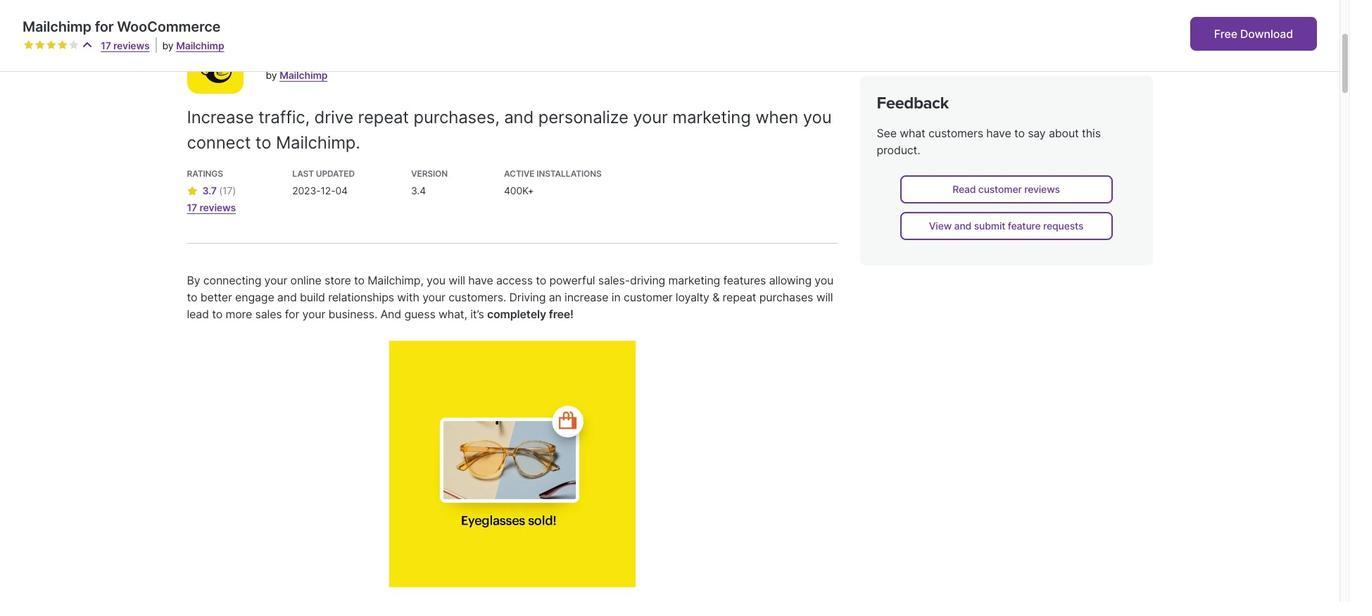 Task type: vqa. For each thing, say whether or not it's contained in the screenshot.
17 Reviews
yes



Task type: describe. For each thing, give the bounding box(es) containing it.
3.7
[[202, 185, 217, 196]]

your up guess
[[423, 290, 446, 304]]

read customer reviews
[[953, 183, 1060, 195]]

online
[[290, 273, 322, 287]]

)
[[233, 185, 236, 196]]

2023-12-04
[[976, 74, 1031, 86]]

2 vertical spatial 17
[[187, 201, 197, 213]]

countries
[[877, 139, 923, 151]]

0 horizontal spatial mailchimp link
[[176, 39, 224, 51]]

marketing link
[[976, 114, 1023, 126]]

active installations 400k+
[[504, 168, 602, 196]]

say
[[1028, 126, 1046, 140]]

see what customers have to say about this product.
[[877, 126, 1101, 157]]

lead
[[187, 307, 209, 321]]

download
[[1241, 27, 1293, 41]]

have inside by connecting your online store to mailchimp, you will have access to powerful sales-driving marketing features allowing you to better engage and build relationships with your customers. driving an increase in customer loyalty & repeat purchases will lead to more sales for your business. and guess what, it's
[[468, 273, 493, 287]]

marketing inside by connecting your online store to mailchimp, you will have access to powerful sales-driving marketing features allowing you to better engage and build relationships with your customers. driving an increase in customer loyalty & repeat purchases will lead to more sales for your business. and guess what, it's
[[669, 273, 720, 287]]

this
[[1082, 126, 1101, 140]]

traffic,
[[258, 107, 310, 127]]

sales
[[255, 307, 282, 321]]

engage
[[235, 290, 274, 304]]

what,
[[439, 307, 467, 321]]

purchases,
[[414, 107, 500, 127]]

free
[[1214, 27, 1238, 41]]

read customer reviews link
[[900, 175, 1113, 203]]

2023- inside last updated 2023-12-04
[[292, 185, 321, 196]]

customers.
[[449, 290, 506, 304]]

completely
[[487, 307, 546, 321]]

installations
[[537, 168, 602, 179]]

it's
[[470, 307, 484, 321]]

you up guess
[[427, 273, 446, 287]]

active
[[504, 168, 535, 179]]

view
[[929, 220, 952, 232]]

have inside the see what customers have to say about this product.
[[987, 126, 1012, 140]]

last for last update
[[877, 74, 897, 86]]

product.
[[877, 143, 921, 157]]

with
[[397, 290, 420, 304]]

customer inside by connecting your online store to mailchimp, you will have access to powerful sales-driving marketing features allowing you to better engage and build relationships with your customers. driving an increase in customer loyalty & repeat purchases will lead to more sales for your business. and guess what, it's
[[624, 290, 673, 304]]

better
[[200, 290, 232, 304]]

3.7 ( 17 )
[[202, 185, 236, 196]]

0 vertical spatial 2023-
[[976, 74, 1004, 86]]

email link
[[1028, 114, 1053, 126]]

driving
[[509, 290, 546, 304]]

more
[[226, 307, 252, 321]]

feedback
[[877, 93, 949, 113]]

personalize
[[538, 107, 629, 127]]

2 vertical spatial mailchimp
[[280, 69, 328, 81]]

version 3.4
[[411, 168, 448, 196]]

last update
[[877, 74, 932, 86]]

mailchimp,
[[368, 273, 424, 287]]

mailchimp for woocommerce
[[23, 18, 221, 35]]

rate product 2 stars image
[[35, 40, 45, 50]]

woocommerce
[[117, 18, 221, 35]]

submit
[[974, 220, 1006, 232]]

0 vertical spatial mailchimp
[[23, 18, 91, 35]]

see
[[877, 126, 897, 140]]

update
[[899, 74, 932, 86]]

store
[[325, 273, 351, 287]]

marketing inside increase traffic, drive repeat purchases, and personalize your marketing when you connect to mailchimp.
[[673, 107, 751, 127]]

when
[[756, 107, 799, 127]]

increase
[[187, 107, 254, 127]]

about
[[1049, 126, 1079, 140]]

what
[[900, 126, 926, 140]]

&
[[713, 290, 720, 304]]

to down by at top left
[[187, 290, 197, 304]]

last updated 2023-12-04
[[292, 168, 355, 196]]

driving
[[630, 273, 666, 287]]

free!
[[549, 307, 574, 321]]

1 vertical spatial 17 reviews link
[[187, 201, 236, 215]]

view and submit feature requests link
[[900, 212, 1113, 240]]

loyalty
[[676, 290, 710, 304]]

for inside by connecting your online store to mailchimp, you will have access to powerful sales-driving marketing features allowing you to better engage and build relationships with your customers. driving an increase in customer loyalty & repeat purchases will lead to more sales for your business. and guess what, it's
[[285, 307, 299, 321]]

product icon image
[[187, 37, 243, 94]]

you inside increase traffic, drive repeat purchases, and personalize your marketing when you connect to mailchimp.
[[803, 107, 832, 127]]

your inside increase traffic, drive repeat purchases, and personalize your marketing when you connect to mailchimp.
[[633, 107, 668, 127]]

repeat inside increase traffic, drive repeat purchases, and personalize your marketing when you connect to mailchimp.
[[358, 107, 409, 127]]

repeat inside by connecting your online store to mailchimp, you will have access to powerful sales-driving marketing features allowing you to better engage and build relationships with your customers. driving an increase in customer loyalty & repeat purchases will lead to more sales for your business. and guess what, it's
[[723, 290, 757, 304]]

free download link
[[1190, 17, 1317, 51]]

and inside view and submit feature requests link
[[955, 220, 972, 232]]

by
[[187, 273, 200, 287]]

and inside by connecting your online store to mailchimp, you will have access to powerful sales-driving marketing features allowing you to better engage and build relationships with your customers. driving an increase in customer loyalty & repeat purchases will lead to more sales for your business. and guess what, it's
[[277, 290, 297, 304]]

your up the "engage"
[[264, 273, 287, 287]]

by connecting your online store to mailchimp, you will have access to powerful sales-driving marketing features allowing you to better engage and build relationships with your customers. driving an increase in customer loyalty & repeat purchases will lead to more sales for your business. and guess what, it's
[[187, 273, 834, 321]]

business.
[[328, 307, 378, 321]]

purchases
[[760, 290, 813, 304]]

1 horizontal spatial 04
[[1019, 74, 1031, 86]]

powerful
[[549, 273, 595, 287]]

0 vertical spatial by
[[162, 39, 174, 51]]

worldwide
[[988, 139, 1039, 151]]

04 inside last updated 2023-12-04
[[335, 185, 348, 196]]

connecting
[[203, 273, 261, 287]]

0 horizontal spatial by mailchimp
[[162, 39, 224, 51]]

rate product 4 stars image
[[58, 40, 68, 50]]

to up relationships
[[354, 273, 365, 287]]



Task type: locate. For each thing, give the bounding box(es) containing it.
marketing
[[673, 107, 751, 127], [669, 273, 720, 287]]

17 down ratings
[[187, 201, 197, 213]]

marketing
[[976, 114, 1023, 126]]

0 horizontal spatial for
[[95, 18, 114, 35]]

1 vertical spatial mailchimp
[[176, 39, 224, 51]]

free download
[[1214, 27, 1293, 41]]

ratings
[[187, 168, 223, 179]]

17 reviews down 3.7
[[187, 201, 236, 213]]

1 horizontal spatial mailchimp
[[176, 39, 224, 51]]

1 horizontal spatial version
[[1039, 74, 1075, 86]]

you right allowing
[[815, 273, 834, 287]]

0 horizontal spatial 04
[[335, 185, 348, 196]]

1 horizontal spatial repeat
[[723, 290, 757, 304]]

1 horizontal spatial 2023-
[[976, 74, 1004, 86]]

1 horizontal spatial 17 reviews link
[[187, 201, 236, 215]]

mailchimp.
[[276, 132, 360, 153]]

2023- down updated
[[292, 185, 321, 196]]

1 horizontal spatial have
[[987, 126, 1012, 140]]

mailchimp link up traffic,
[[280, 69, 328, 81]]

and
[[381, 307, 401, 321]]

0 vertical spatial mailchimp link
[[176, 39, 224, 51]]

1 horizontal spatial by mailchimp
[[266, 69, 328, 81]]

by up traffic,
[[266, 69, 277, 81]]

0 vertical spatial 12-
[[1004, 74, 1019, 86]]

will up "customers."
[[449, 273, 465, 287]]

1 vertical spatial 17
[[223, 185, 233, 196]]

mailchimp up traffic,
[[280, 69, 328, 81]]

have up "customers."
[[468, 273, 493, 287]]

1 horizontal spatial 17 reviews
[[187, 201, 236, 213]]

rate product 5 stars image
[[69, 40, 79, 50]]

access
[[496, 273, 533, 287]]

0 horizontal spatial and
[[277, 290, 297, 304]]

and up active
[[504, 107, 534, 127]]

your right personalize
[[633, 107, 668, 127]]

rate product 3 stars image
[[46, 40, 56, 50]]

1 vertical spatial 04
[[335, 185, 348, 196]]

2 horizontal spatial mailchimp
[[280, 69, 328, 81]]

and up the sales
[[277, 290, 297, 304]]

mailchimp link
[[176, 39, 224, 51], [280, 69, 328, 81]]

sales-
[[598, 273, 630, 287]]

connect
[[187, 132, 251, 153]]

1 horizontal spatial and
[[504, 107, 534, 127]]

1 vertical spatial 2023-
[[292, 185, 321, 196]]

1 horizontal spatial customer
[[979, 183, 1022, 195]]

have
[[987, 126, 1012, 140], [468, 273, 493, 287]]

1 vertical spatial have
[[468, 273, 493, 287]]

mailchimp
[[23, 18, 91, 35], [176, 39, 224, 51], [280, 69, 328, 81]]

reviews down mailchimp for woocommerce
[[113, 39, 150, 51]]

2 horizontal spatial 17
[[223, 185, 233, 196]]

last for last updated 2023-12-04
[[292, 168, 314, 179]]

version left history
[[1039, 74, 1075, 86]]

1 vertical spatial mailchimp link
[[280, 69, 328, 81]]

and inside increase traffic, drive repeat purchases, and personalize your marketing when you connect to mailchimp.
[[504, 107, 534, 127]]

increase traffic, drive repeat purchases, and personalize your marketing when you connect to mailchimp.
[[187, 107, 832, 153]]

category
[[877, 100, 920, 112]]

will
[[449, 273, 465, 287], [817, 290, 833, 304]]

completely free!
[[487, 307, 574, 321]]

increase
[[565, 290, 609, 304]]

drive
[[314, 107, 353, 127]]

customers
[[929, 126, 984, 140]]

relationships
[[328, 290, 394, 304]]

0 horizontal spatial last
[[292, 168, 314, 179]]

1 horizontal spatial 12-
[[1004, 74, 1019, 86]]

2 horizontal spatial reviews
[[1025, 183, 1060, 195]]

1 horizontal spatial last
[[877, 74, 897, 86]]

0 horizontal spatial 2023-
[[292, 185, 321, 196]]

reviews down 3.7 ( 17 )
[[200, 201, 236, 213]]

2 vertical spatial reviews
[[200, 201, 236, 213]]

version for 3.4
[[411, 168, 448, 179]]

12- up marketing
[[1004, 74, 1019, 86]]

version history
[[1039, 74, 1109, 86]]

to left say
[[1015, 126, 1025, 140]]

category marketing email
[[877, 100, 1053, 126]]

build
[[300, 290, 325, 304]]

version up 3.4
[[411, 168, 448, 179]]

updated
[[316, 168, 355, 179]]

requests
[[1044, 220, 1084, 232]]

will right purchases
[[817, 290, 833, 304]]

to up driving
[[536, 273, 546, 287]]

2023- up marketing
[[976, 74, 1004, 86]]

0 vertical spatial version
[[1039, 74, 1075, 86]]

1 horizontal spatial 17
[[187, 201, 197, 213]]

repeat right drive
[[358, 107, 409, 127]]

0 vertical spatial have
[[987, 126, 1012, 140]]

mailchimp up rate product 3 stars image
[[23, 18, 91, 35]]

you
[[803, 107, 832, 127], [427, 273, 446, 287], [815, 273, 834, 287]]

mailchimp down woocommerce
[[176, 39, 224, 51]]

17
[[101, 39, 111, 51], [223, 185, 233, 196], [187, 201, 197, 213]]

0 vertical spatial repeat
[[358, 107, 409, 127]]

have down marketing
[[987, 126, 1012, 140]]

0 horizontal spatial 17 reviews
[[101, 39, 150, 51]]

view and submit feature requests
[[929, 220, 1084, 232]]

0 vertical spatial for
[[95, 18, 114, 35]]

0 vertical spatial by mailchimp
[[162, 39, 224, 51]]

0 horizontal spatial will
[[449, 273, 465, 287]]

repeat
[[358, 107, 409, 127], [723, 290, 757, 304]]

0 horizontal spatial mailchimp
[[23, 18, 91, 35]]

04
[[1019, 74, 1031, 86], [335, 185, 348, 196]]

read
[[953, 183, 976, 195]]

marketing left when
[[673, 107, 751, 127]]

in
[[612, 290, 621, 304]]

version history link
[[1039, 74, 1109, 86]]

to inside the see what customers have to say about this product.
[[1015, 126, 1025, 140]]

feature
[[1008, 220, 1041, 232]]

to inside increase traffic, drive repeat purchases, and personalize your marketing when you connect to mailchimp.
[[255, 132, 271, 153]]

your
[[633, 107, 668, 127], [264, 273, 287, 287], [423, 290, 446, 304], [302, 307, 325, 321]]

for left woocommerce
[[95, 18, 114, 35]]

0 vertical spatial last
[[877, 74, 897, 86]]

reviews up feature
[[1025, 183, 1060, 195]]

1 horizontal spatial reviews
[[200, 201, 236, 213]]

1 vertical spatial customer
[[624, 290, 673, 304]]

3.4
[[411, 185, 426, 196]]

0 vertical spatial reviews
[[113, 39, 150, 51]]

1 vertical spatial version
[[411, 168, 448, 179]]

last inside last updated 2023-12-04
[[292, 168, 314, 179]]

for right the sales
[[285, 307, 299, 321]]

12-
[[1004, 74, 1019, 86], [321, 185, 335, 196]]

0 vertical spatial and
[[504, 107, 534, 127]]

17 down mailchimp for woocommerce
[[101, 39, 111, 51]]

to down traffic,
[[255, 132, 271, 153]]

2 vertical spatial and
[[277, 290, 297, 304]]

to down better
[[212, 307, 223, 321]]

and
[[504, 107, 534, 127], [955, 220, 972, 232], [277, 290, 297, 304]]

by mailchimp
[[162, 39, 224, 51], [266, 69, 328, 81]]

rate product 1 star image
[[24, 40, 34, 50]]

0 horizontal spatial reviews
[[113, 39, 150, 51]]

1 horizontal spatial mailchimp link
[[280, 69, 328, 81]]

1 vertical spatial reviews
[[1025, 183, 1060, 195]]

0 vertical spatial 17 reviews link
[[101, 39, 150, 51]]

you right when
[[803, 107, 832, 127]]

0 horizontal spatial 12-
[[321, 185, 335, 196]]

0 vertical spatial customer
[[979, 183, 1022, 195]]

0 horizontal spatial 17
[[101, 39, 111, 51]]

version for history
[[1039, 74, 1075, 86]]

0 vertical spatial 17 reviews
[[101, 39, 150, 51]]

(
[[219, 185, 223, 196]]

features
[[723, 273, 766, 287]]

0 horizontal spatial repeat
[[358, 107, 409, 127]]

1 vertical spatial by mailchimp
[[266, 69, 328, 81]]

17 reviews down mailchimp for woocommerce
[[101, 39, 150, 51]]

email
[[1028, 114, 1053, 126]]

1 vertical spatial for
[[285, 307, 299, 321]]

1 horizontal spatial will
[[817, 290, 833, 304]]

400k+
[[504, 185, 534, 196]]

1 vertical spatial and
[[955, 220, 972, 232]]

marketing up loyalty
[[669, 273, 720, 287]]

customer down the driving
[[624, 290, 673, 304]]

0 horizontal spatial customer
[[624, 290, 673, 304]]

by down woocommerce
[[162, 39, 174, 51]]

by
[[162, 39, 174, 51], [266, 69, 277, 81]]

1 vertical spatial 12-
[[321, 185, 335, 196]]

reviews
[[113, 39, 150, 51], [1025, 183, 1060, 195], [200, 201, 236, 213]]

04 down updated
[[335, 185, 348, 196]]

customer
[[979, 183, 1022, 195], [624, 290, 673, 304]]

1 vertical spatial marketing
[[669, 273, 720, 287]]

17 reviews link down mailchimp for woocommerce
[[101, 39, 150, 51]]

last up category
[[877, 74, 897, 86]]

1 vertical spatial by
[[266, 69, 277, 81]]

by mailchimp up traffic,
[[266, 69, 328, 81]]

1 vertical spatial last
[[292, 168, 314, 179]]

1 horizontal spatial by
[[266, 69, 277, 81]]

0 horizontal spatial by
[[162, 39, 174, 51]]

1 vertical spatial 17 reviews
[[187, 201, 236, 213]]

allowing
[[769, 273, 812, 287]]

0 horizontal spatial 17 reviews link
[[101, 39, 150, 51]]

04 up email link
[[1019, 74, 1031, 86]]

0 vertical spatial marketing
[[673, 107, 751, 127]]

17 right 3.7
[[223, 185, 233, 196]]

0 vertical spatial will
[[449, 273, 465, 287]]

2 horizontal spatial and
[[955, 220, 972, 232]]

history
[[1077, 74, 1109, 86]]

guess
[[404, 307, 436, 321]]

and right view
[[955, 220, 972, 232]]

last left updated
[[292, 168, 314, 179]]

mailchimp link down woocommerce
[[176, 39, 224, 51]]

to
[[1015, 126, 1025, 140], [255, 132, 271, 153], [354, 273, 365, 287], [536, 273, 546, 287], [187, 290, 197, 304], [212, 307, 223, 321]]

0 horizontal spatial have
[[468, 273, 493, 287]]

0 vertical spatial 04
[[1019, 74, 1031, 86]]

your down build
[[302, 307, 325, 321]]

last
[[877, 74, 897, 86], [292, 168, 314, 179]]

repeat down features
[[723, 290, 757, 304]]

1 horizontal spatial for
[[285, 307, 299, 321]]

17 reviews link down 3.7
[[187, 201, 236, 215]]

customer right read
[[979, 183, 1022, 195]]

an
[[549, 290, 562, 304]]

version
[[1039, 74, 1075, 86], [411, 168, 448, 179]]

12- down updated
[[321, 185, 335, 196]]

0 horizontal spatial version
[[411, 168, 448, 179]]

by mailchimp down woocommerce
[[162, 39, 224, 51]]

1 vertical spatial repeat
[[723, 290, 757, 304]]

0 vertical spatial 17
[[101, 39, 111, 51]]

12- inside last updated 2023-12-04
[[321, 185, 335, 196]]

1 vertical spatial will
[[817, 290, 833, 304]]



